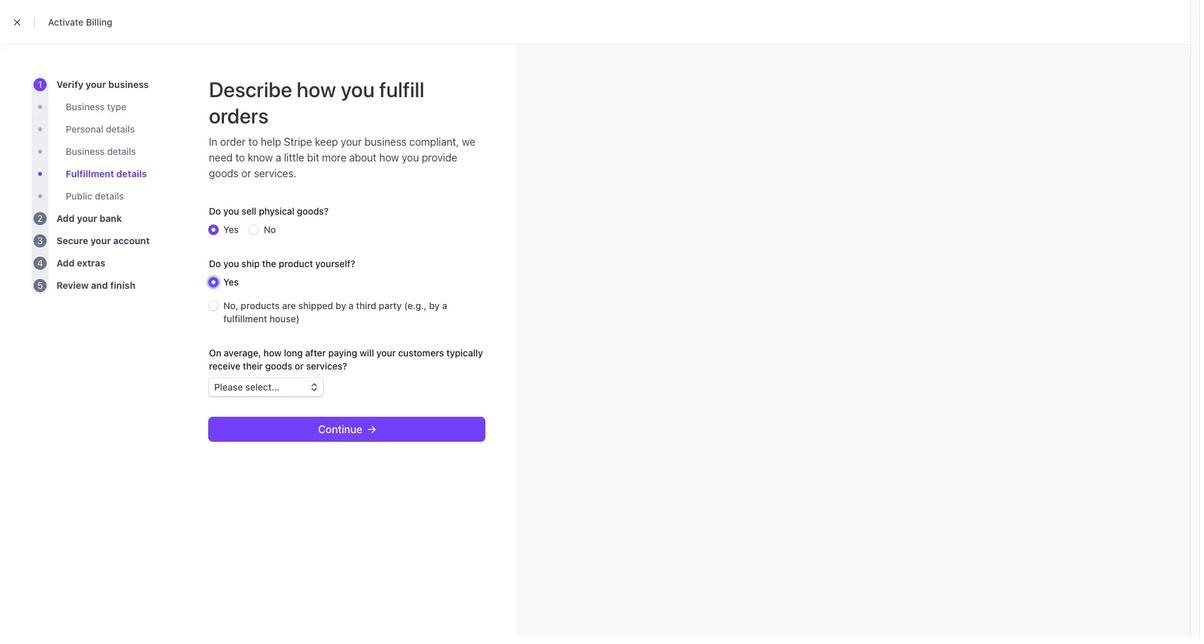 Task type: vqa. For each thing, say whether or not it's contained in the screenshot.
the left the to
yes



Task type: locate. For each thing, give the bounding box(es) containing it.
0 horizontal spatial by
[[336, 300, 346, 311]]

how up keep
[[297, 77, 336, 102]]

1 vertical spatial add
[[57, 258, 75, 269]]

personal details
[[66, 124, 135, 135]]

your
[[86, 79, 106, 90], [341, 136, 362, 148], [77, 213, 97, 224], [91, 235, 111, 246], [376, 348, 396, 359]]

a
[[276, 152, 281, 164], [349, 300, 354, 311], [442, 300, 447, 311]]

customers
[[398, 348, 444, 359]]

0 horizontal spatial business
[[108, 79, 149, 90]]

your for account
[[91, 235, 111, 246]]

on average, how long after paying will your customers typically receive their goods or services?
[[209, 348, 483, 372]]

0 vertical spatial goods
[[209, 168, 239, 179]]

add up secure
[[57, 213, 75, 224]]

1 vertical spatial business
[[365, 136, 407, 148]]

your up about at the top left
[[341, 136, 362, 148]]

details for personal details
[[106, 124, 135, 135]]

business type link
[[66, 101, 126, 114]]

to
[[248, 136, 258, 148], [235, 152, 245, 164]]

keep
[[315, 136, 338, 148]]

goods down the long
[[265, 361, 292, 372]]

1 vertical spatial yes
[[223, 277, 239, 288]]

how right about at the top left
[[379, 152, 399, 164]]

2 vertical spatial how
[[264, 348, 282, 359]]

fulfill
[[379, 77, 425, 102]]

personal details link
[[66, 123, 135, 136]]

do for do you sell physical goods?
[[209, 206, 221, 217]]

your up business type
[[86, 79, 106, 90]]

a inside in order to help stripe keep your business compliant, we need to know a little bit more about how you provide goods or services.
[[276, 152, 281, 164]]

2 do from the top
[[209, 258, 221, 269]]

4
[[37, 258, 43, 269]]

a left little
[[276, 152, 281, 164]]

0 vertical spatial business
[[66, 101, 105, 112]]

business type
[[66, 101, 126, 112]]

1
[[38, 79, 42, 90]]

typically
[[447, 348, 483, 359]]

1 yes from the top
[[223, 224, 239, 235]]

a left third
[[349, 300, 354, 311]]

about
[[349, 152, 377, 164]]

a right the "(e.g.,"
[[442, 300, 447, 311]]

do for do you ship the product yourself?
[[209, 258, 221, 269]]

you
[[341, 77, 375, 102], [402, 152, 419, 164], [223, 206, 239, 217], [223, 258, 239, 269]]

how inside on average, how long after paying will your customers typically receive their goods or services?
[[264, 348, 282, 359]]

are
[[282, 300, 296, 311]]

details up fulfillment details
[[107, 146, 136, 157]]

services?
[[306, 361, 347, 372]]

svg image
[[368, 426, 376, 434]]

how inside describe how you fulfill orders
[[297, 77, 336, 102]]

2 horizontal spatial how
[[379, 152, 399, 164]]

continue button
[[209, 418, 485, 442]]

yes left no
[[223, 224, 239, 235]]

details down fulfillment details link
[[95, 191, 124, 202]]

2 yes from the top
[[223, 277, 239, 288]]

business inside in order to help stripe keep your business compliant, we need to know a little bit more about how you provide goods or services.
[[365, 136, 407, 148]]

0 vertical spatial do
[[209, 206, 221, 217]]

0 vertical spatial or
[[241, 168, 251, 179]]

add extras link
[[57, 257, 105, 270]]

0 horizontal spatial or
[[241, 168, 251, 179]]

1 business from the top
[[66, 101, 105, 112]]

1 vertical spatial how
[[379, 152, 399, 164]]

1 horizontal spatial goods
[[265, 361, 292, 372]]

third
[[356, 300, 376, 311]]

add your bank
[[57, 213, 122, 224]]

we
[[462, 136, 475, 148]]

ship
[[242, 258, 260, 269]]

provide
[[422, 152, 457, 164]]

0 vertical spatial business
[[108, 79, 149, 90]]

1 vertical spatial goods
[[265, 361, 292, 372]]

1 vertical spatial business
[[66, 146, 105, 157]]

1 horizontal spatial or
[[295, 361, 304, 372]]

your for business
[[86, 79, 106, 90]]

goods inside in order to help stripe keep your business compliant, we need to know a little bit more about how you provide goods or services.
[[209, 168, 239, 179]]

yes
[[223, 224, 239, 235], [223, 277, 239, 288]]

in
[[209, 136, 217, 148]]

house)
[[270, 313, 300, 325]]

do left ship
[[209, 258, 221, 269]]

your right the will
[[376, 348, 396, 359]]

secure
[[57, 235, 88, 246]]

business down the 'personal'
[[66, 146, 105, 157]]

to up know
[[248, 136, 258, 148]]

and
[[91, 280, 108, 291]]

goods
[[209, 168, 239, 179], [265, 361, 292, 372]]

need
[[209, 152, 233, 164]]

you left ship
[[223, 258, 239, 269]]

yes for ship
[[223, 277, 239, 288]]

details
[[106, 124, 135, 135], [107, 146, 136, 157], [116, 168, 147, 179], [95, 191, 124, 202]]

do
[[209, 206, 221, 217], [209, 258, 221, 269]]

services.
[[254, 168, 297, 179]]

your inside in order to help stripe keep your business compliant, we need to know a little bit more about how you provide goods or services.
[[341, 136, 362, 148]]

sell
[[242, 206, 256, 217]]

add inside 'link'
[[57, 258, 75, 269]]

goods?
[[297, 206, 329, 217]]

2 add from the top
[[57, 258, 75, 269]]

describe
[[209, 77, 292, 102]]

2
[[37, 213, 43, 224]]

orders
[[209, 103, 269, 128]]

or down the long
[[295, 361, 304, 372]]

details down business details link
[[116, 168, 147, 179]]

fulfillment
[[223, 313, 267, 325]]

business
[[108, 79, 149, 90], [365, 136, 407, 148]]

1 vertical spatial to
[[235, 152, 245, 164]]

do left "sell"
[[209, 206, 221, 217]]

by right the "(e.g.,"
[[429, 300, 440, 311]]

details down type at top left
[[106, 124, 135, 135]]

(e.g.,
[[404, 300, 427, 311]]

do you sell physical goods?
[[209, 206, 329, 217]]

business up type at top left
[[108, 79, 149, 90]]

add down secure
[[57, 258, 75, 269]]

0 horizontal spatial how
[[264, 348, 282, 359]]

business for business type
[[66, 101, 105, 112]]

business details
[[66, 146, 136, 157]]

0 horizontal spatial goods
[[209, 168, 239, 179]]

you left fulfill
[[341, 77, 375, 102]]

your inside 'link'
[[91, 235, 111, 246]]

0 vertical spatial yes
[[223, 224, 239, 235]]

fulfillment
[[66, 168, 114, 179]]

1 horizontal spatial how
[[297, 77, 336, 102]]

no, products are shipped by a third party (e.g., by a fulfillment house)
[[223, 300, 447, 325]]

you inside describe how you fulfill orders
[[341, 77, 375, 102]]

0 horizontal spatial a
[[276, 152, 281, 164]]

fulfillment details link
[[66, 168, 147, 181]]

review and finish link
[[57, 279, 135, 292]]

1 vertical spatial do
[[209, 258, 221, 269]]

how inside in order to help stripe keep your business compliant, we need to know a little bit more about how you provide goods or services.
[[379, 152, 399, 164]]

1 horizontal spatial to
[[248, 136, 258, 148]]

yes up no,
[[223, 277, 239, 288]]

your up extras
[[91, 235, 111, 246]]

describe how you fulfill orders
[[209, 77, 425, 128]]

how left the long
[[264, 348, 282, 359]]

activate
[[48, 16, 83, 28]]

yourself?
[[315, 258, 355, 269]]

0 vertical spatial to
[[248, 136, 258, 148]]

stripe
[[284, 136, 312, 148]]

business up about at the top left
[[365, 136, 407, 148]]

public
[[66, 191, 92, 202]]

your down public details link on the left top of the page
[[77, 213, 97, 224]]

type
[[107, 101, 126, 112]]

or
[[241, 168, 251, 179], [295, 361, 304, 372]]

order
[[220, 136, 246, 148]]

your inside on average, how long after paying will your customers typically receive their goods or services?
[[376, 348, 396, 359]]

goods inside on average, how long after paying will your customers typically receive their goods or services?
[[265, 361, 292, 372]]

2 business from the top
[[66, 146, 105, 157]]

account
[[113, 235, 150, 246]]

1 add from the top
[[57, 213, 75, 224]]

by
[[336, 300, 346, 311], [429, 300, 440, 311]]

1 horizontal spatial by
[[429, 300, 440, 311]]

1 horizontal spatial business
[[365, 136, 407, 148]]

goods down need at the top left
[[209, 168, 239, 179]]

by right shipped
[[336, 300, 346, 311]]

0 vertical spatial add
[[57, 213, 75, 224]]

or down know
[[241, 168, 251, 179]]

to down order
[[235, 152, 245, 164]]

business up the 'personal'
[[66, 101, 105, 112]]

0 vertical spatial how
[[297, 77, 336, 102]]

1 vertical spatial or
[[295, 361, 304, 372]]

0 horizontal spatial to
[[235, 152, 245, 164]]

1 do from the top
[[209, 206, 221, 217]]

you down compliant,
[[402, 152, 419, 164]]

how
[[297, 77, 336, 102], [379, 152, 399, 164], [264, 348, 282, 359]]



Task type: describe. For each thing, give the bounding box(es) containing it.
no,
[[223, 300, 238, 311]]

help
[[261, 136, 281, 148]]

their
[[243, 361, 263, 372]]

secure your account
[[57, 235, 150, 246]]

in order to help stripe keep your business compliant, we need to know a little bit more about how you provide goods or services.
[[209, 136, 475, 179]]

yes for sell
[[223, 224, 239, 235]]

know
[[248, 152, 273, 164]]

bank
[[100, 213, 122, 224]]

2 by from the left
[[429, 300, 440, 311]]

party
[[379, 300, 402, 311]]

secure your account link
[[57, 235, 150, 248]]

little
[[284, 152, 304, 164]]

or inside on average, how long after paying will your customers typically receive their goods or services?
[[295, 361, 304, 372]]

you left "sell"
[[223, 206, 239, 217]]

2 horizontal spatial a
[[442, 300, 447, 311]]

shipped
[[298, 300, 333, 311]]

details for public details
[[95, 191, 124, 202]]

business for business details
[[66, 146, 105, 157]]

long
[[284, 348, 303, 359]]

you inside in order to help stripe keep your business compliant, we need to know a little bit more about how you provide goods or services.
[[402, 152, 419, 164]]

compliant,
[[409, 136, 459, 148]]

business details link
[[66, 145, 136, 158]]

1 horizontal spatial a
[[349, 300, 354, 311]]

add for add extras
[[57, 258, 75, 269]]

1 by from the left
[[336, 300, 346, 311]]

receive
[[209, 361, 240, 372]]

bit
[[307, 152, 319, 164]]

paying
[[328, 348, 357, 359]]

average,
[[224, 348, 261, 359]]

products
[[241, 300, 280, 311]]

personal
[[66, 124, 103, 135]]

continue
[[318, 424, 362, 436]]

add for add your bank
[[57, 213, 75, 224]]

finish
[[110, 280, 135, 291]]

or inside in order to help stripe keep your business compliant, we need to know a little bit more about how you provide goods or services.
[[241, 168, 251, 179]]

review and finish
[[57, 280, 135, 291]]

billing
[[86, 16, 112, 28]]

your for bank
[[77, 213, 97, 224]]

public details
[[66, 191, 124, 202]]

on
[[209, 348, 221, 359]]

review
[[57, 280, 89, 291]]

extras
[[77, 258, 105, 269]]

verify your business link
[[57, 78, 149, 91]]

more
[[322, 152, 347, 164]]

no
[[264, 224, 276, 235]]

after
[[305, 348, 326, 359]]

verify
[[57, 79, 83, 90]]

add extras
[[57, 258, 105, 269]]

physical
[[259, 206, 295, 217]]

business inside verify your business link
[[108, 79, 149, 90]]

add your bank link
[[57, 212, 122, 225]]

public details link
[[66, 190, 124, 203]]

verify your business
[[57, 79, 149, 90]]

do you ship the product yourself?
[[209, 258, 355, 269]]

the
[[262, 258, 276, 269]]

fulfillment details
[[66, 168, 147, 179]]

details for fulfillment details
[[116, 168, 147, 179]]

product
[[279, 258, 313, 269]]

5
[[37, 280, 43, 291]]

activate billing
[[48, 16, 112, 28]]

3
[[37, 235, 43, 246]]

will
[[360, 348, 374, 359]]

details for business details
[[107, 146, 136, 157]]



